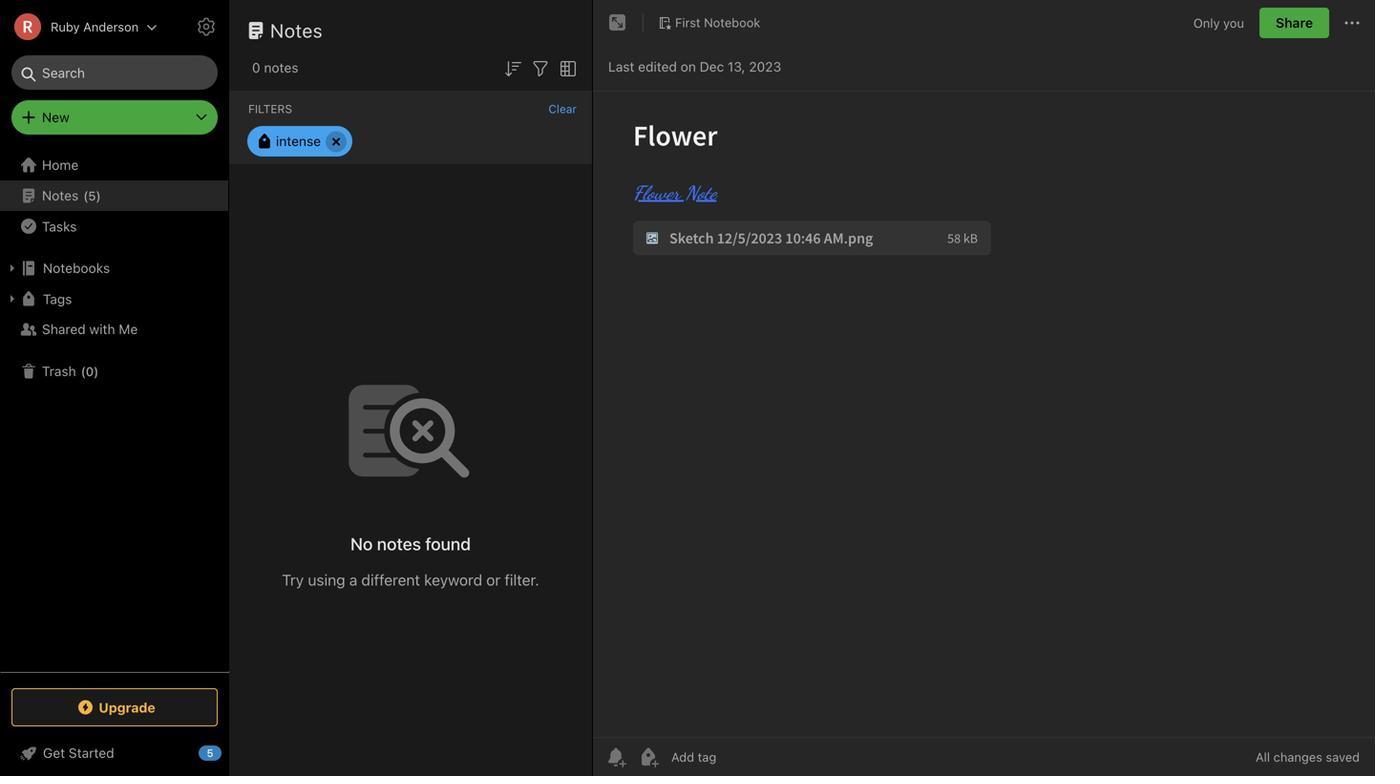 Task type: describe. For each thing, give the bounding box(es) containing it.
Add filters field
[[529, 55, 552, 80]]

shared with me
[[42, 321, 138, 337]]

different
[[361, 571, 420, 589]]

note window element
[[593, 0, 1375, 777]]

filter.
[[505, 571, 539, 589]]

new button
[[11, 100, 218, 135]]

intense
[[276, 133, 321, 149]]

Account field
[[0, 8, 158, 46]]

home
[[42, 157, 79, 173]]

only
[[1194, 16, 1220, 30]]

Note Editor text field
[[593, 92, 1375, 737]]

notebooks
[[43, 260, 110, 276]]

try
[[282, 571, 304, 589]]

keyword
[[424, 571, 482, 589]]

notes for 0
[[264, 60, 298, 75]]

View options field
[[552, 55, 580, 80]]

expand notebooks image
[[5, 261, 20, 276]]

notes for notes ( 5 )
[[42, 188, 79, 203]]

all
[[1256, 750, 1270, 765]]

me
[[119, 321, 138, 337]]

no notes found
[[351, 534, 471, 554]]

you
[[1224, 16, 1244, 30]]

expand note image
[[607, 11, 629, 34]]

try using a different keyword or filter.
[[282, 571, 539, 589]]

13,
[[728, 59, 745, 75]]

tasks
[[42, 218, 77, 234]]

0 inside trash ( 0 )
[[86, 364, 94, 378]]

on
[[681, 59, 696, 75]]

edited
[[638, 59, 677, 75]]

share
[[1276, 15, 1313, 31]]

tree containing home
[[0, 150, 229, 671]]

notes for no
[[377, 534, 421, 554]]

last
[[608, 59, 635, 75]]

only you
[[1194, 16, 1244, 30]]

first notebook
[[675, 15, 761, 30]]

no
[[351, 534, 373, 554]]

0 notes
[[252, 60, 298, 75]]

dec
[[700, 59, 724, 75]]

notes for notes
[[270, 19, 323, 42]]

clear button
[[549, 102, 577, 116]]

tags button
[[0, 284, 228, 314]]

Sort options field
[[501, 55, 524, 80]]

get started
[[43, 745, 114, 761]]

first
[[675, 15, 701, 30]]



Task type: locate. For each thing, give the bounding box(es) containing it.
1 vertical spatial 5
[[207, 747, 213, 760]]

upgrade
[[99, 700, 155, 716]]

Add tag field
[[670, 749, 813, 766]]

intense button
[[247, 126, 353, 157]]

1 horizontal spatial notes
[[377, 534, 421, 554]]

notes ( 5 )
[[42, 188, 101, 203]]

0 up filters
[[252, 60, 260, 75]]

0 horizontal spatial notes
[[264, 60, 298, 75]]

notes up filters
[[264, 60, 298, 75]]

home link
[[0, 150, 229, 181]]

saved
[[1326, 750, 1360, 765]]

click to collapse image
[[222, 741, 236, 764]]

5 down home link on the left of the page
[[88, 188, 96, 203]]

tasks button
[[0, 211, 228, 242]]

1 horizontal spatial notes
[[270, 19, 323, 42]]

shared
[[42, 321, 86, 337]]

trash
[[42, 363, 76, 379]]

( inside trash ( 0 )
[[81, 364, 86, 378]]

1 vertical spatial notes
[[42, 188, 79, 203]]

( down home link on the left of the page
[[83, 188, 88, 203]]

notes down home
[[42, 188, 79, 203]]

tree
[[0, 150, 229, 671]]

get
[[43, 745, 65, 761]]

expand tags image
[[5, 291, 20, 307]]

5 inside notes ( 5 )
[[88, 188, 96, 203]]

a
[[349, 571, 357, 589]]

with
[[89, 321, 115, 337]]

(
[[83, 188, 88, 203], [81, 364, 86, 378]]

shared with me link
[[0, 314, 228, 345]]

0 vertical spatial notes
[[264, 60, 298, 75]]

anderson
[[83, 20, 139, 34]]

ruby anderson
[[51, 20, 139, 34]]

changes
[[1274, 750, 1323, 765]]

) for notes
[[96, 188, 101, 203]]

5 inside help and learning task checklist field
[[207, 747, 213, 760]]

) inside notes ( 5 )
[[96, 188, 101, 203]]

all changes saved
[[1256, 750, 1360, 765]]

0
[[252, 60, 260, 75], [86, 364, 94, 378]]

Help and Learning task checklist field
[[0, 738, 229, 769]]

notes up different
[[377, 534, 421, 554]]

add a reminder image
[[605, 746, 628, 769]]

1 vertical spatial 0
[[86, 364, 94, 378]]

0 vertical spatial notes
[[270, 19, 323, 42]]

)
[[96, 188, 101, 203], [94, 364, 99, 378]]

0 vertical spatial (
[[83, 188, 88, 203]]

0 vertical spatial 0
[[252, 60, 260, 75]]

5
[[88, 188, 96, 203], [207, 747, 213, 760]]

0 vertical spatial )
[[96, 188, 101, 203]]

1 vertical spatial )
[[94, 364, 99, 378]]

last edited on dec 13, 2023
[[608, 59, 781, 75]]

new
[[42, 109, 70, 125]]

5 left click to collapse icon
[[207, 747, 213, 760]]

settings image
[[195, 15, 218, 38]]

more actions image
[[1341, 11, 1364, 34]]

) right trash
[[94, 364, 99, 378]]

or
[[486, 571, 501, 589]]

notes up 0 notes
[[270, 19, 323, 42]]

1 horizontal spatial 0
[[252, 60, 260, 75]]

0 horizontal spatial 0
[[86, 364, 94, 378]]

filters
[[248, 102, 292, 116]]

ruby
[[51, 20, 80, 34]]

0 vertical spatial 5
[[88, 188, 96, 203]]

None search field
[[25, 55, 204, 90]]

using
[[308, 571, 345, 589]]

found
[[425, 534, 471, 554]]

( for trash
[[81, 364, 86, 378]]

) inside trash ( 0 )
[[94, 364, 99, 378]]

1 horizontal spatial 5
[[207, 747, 213, 760]]

started
[[69, 745, 114, 761]]

notes
[[270, 19, 323, 42], [42, 188, 79, 203]]

notebooks link
[[0, 253, 228, 284]]

More actions field
[[1341, 8, 1364, 38]]

) down home link on the left of the page
[[96, 188, 101, 203]]

upgrade button
[[11, 689, 218, 727]]

( inside notes ( 5 )
[[83, 188, 88, 203]]

) for trash
[[94, 364, 99, 378]]

clear
[[549, 102, 577, 116]]

notes inside tree
[[42, 188, 79, 203]]

notes
[[264, 60, 298, 75], [377, 534, 421, 554]]

2023
[[749, 59, 781, 75]]

0 right trash
[[86, 364, 94, 378]]

( right trash
[[81, 364, 86, 378]]

trash ( 0 )
[[42, 363, 99, 379]]

first notebook button
[[651, 10, 767, 36]]

1 vertical spatial notes
[[377, 534, 421, 554]]

1 vertical spatial (
[[81, 364, 86, 378]]

0 horizontal spatial notes
[[42, 188, 79, 203]]

( for notes
[[83, 188, 88, 203]]

notebook
[[704, 15, 761, 30]]

add filters image
[[529, 57, 552, 80]]

0 horizontal spatial 5
[[88, 188, 96, 203]]

tags
[[43, 291, 72, 307]]

share button
[[1260, 8, 1330, 38]]

add tag image
[[637, 746, 660, 769]]

Search text field
[[25, 55, 204, 90]]



Task type: vqa. For each thing, say whether or not it's contained in the screenshot.
the topmost (
yes



